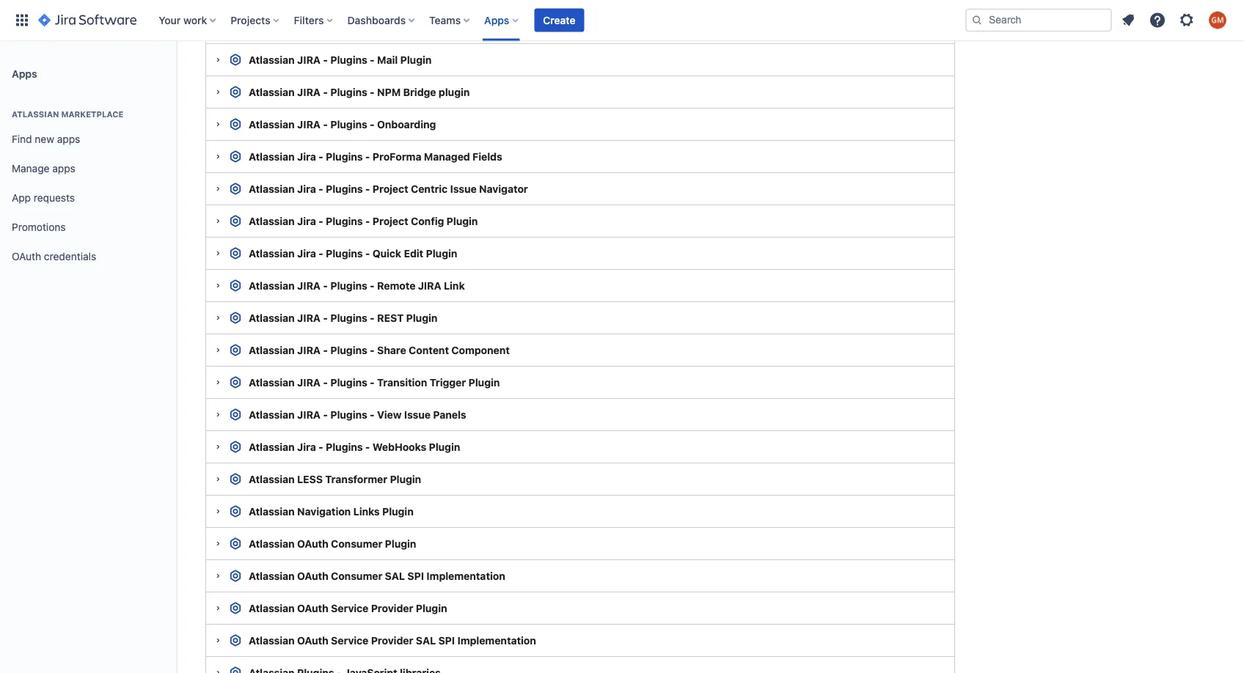 Task type: locate. For each thing, give the bounding box(es) containing it.
jira up atlassian jira - plugins - quick edit plugin
[[297, 215, 316, 227]]

jira up the atlassian jira - plugins - project config plugin
[[297, 183, 316, 195]]

provider up atlassian oauth service provider sal spi implementation
[[371, 602, 413, 615]]

1 vertical spatial issue
[[404, 409, 431, 421]]

consumer for plugin
[[331, 538, 383, 550]]

atlassian for atlassian jira - plugins - onboarding
[[249, 118, 295, 130]]

1 consumer from the top
[[331, 538, 383, 550]]

plugins for atlassian jira - plugins - mail plugin
[[330, 54, 367, 66]]

plugin
[[515, 21, 546, 33], [400, 54, 432, 66], [447, 215, 478, 227], [426, 247, 457, 259], [406, 312, 438, 324], [469, 376, 500, 389], [429, 441, 460, 453], [390, 473, 421, 485], [382, 506, 414, 518], [385, 538, 416, 550], [416, 602, 447, 615]]

jira for atlassian jira - plugins - webhooks plugin
[[297, 441, 316, 453]]

apps right 'logo'
[[484, 14, 509, 26]]

plugins down atlassian jira - plugins - rest plugin
[[330, 344, 367, 356]]

dashboards button
[[343, 8, 421, 32]]

issue
[[450, 183, 477, 195], [404, 409, 431, 421]]

banner
[[0, 0, 1244, 41]]

jira up atlassian jira - plugins - mail plugin
[[297, 21, 321, 33]]

plugins up atlassian less transformer plugin
[[326, 441, 363, 453]]

service down atlassian oauth consumer sal spi implementation
[[331, 602, 369, 615]]

0 vertical spatial provider
[[371, 602, 413, 615]]

0 vertical spatial apps
[[484, 14, 509, 26]]

jira up the atlassian jira - plugins - remote jira link
[[297, 247, 316, 259]]

plugins for atlassian jira - plugins - transition trigger plugin
[[330, 376, 367, 389]]

atlassian
[[249, 21, 295, 33], [249, 54, 295, 66], [249, 86, 295, 98], [12, 110, 59, 119], [249, 118, 295, 130], [249, 150, 295, 163], [249, 183, 295, 195], [249, 215, 295, 227], [249, 247, 295, 259], [249, 280, 295, 292], [249, 312, 295, 324], [249, 344, 295, 356], [249, 376, 295, 389], [249, 409, 295, 421], [249, 441, 295, 453], [249, 473, 295, 485], [249, 506, 295, 518], [249, 538, 295, 550], [249, 570, 295, 582], [249, 602, 295, 615], [249, 635, 295, 647]]

apps down appswitcher icon
[[12, 67, 37, 79]]

plugin right rest
[[406, 312, 438, 324]]

panels
[[433, 409, 466, 421]]

plugins up atlassian jira - plugins - webhooks plugin
[[330, 409, 367, 421]]

plugins up atlassian jira - plugins - onboarding at left top
[[330, 86, 367, 98]]

jira down atlassian jira - plugins - mail plugin
[[297, 86, 321, 98]]

1 vertical spatial spi
[[438, 635, 455, 647]]

promotions
[[12, 221, 66, 233]]

1 horizontal spatial apps
[[484, 14, 509, 26]]

find new apps
[[12, 133, 80, 145]]

1 horizontal spatial spi
[[438, 635, 455, 647]]

0 horizontal spatial issue
[[404, 409, 431, 421]]

atlassian jira - plugins - remote jira link
[[249, 280, 465, 292]]

plugins up the atlassian jira - plugins - project config plugin
[[326, 183, 363, 195]]

plugins up atlassian jira - plugins - npm bridge plugin
[[330, 54, 367, 66]]

teams button
[[425, 8, 476, 32]]

help image
[[1149, 11, 1167, 29]]

plugins up "atlassian jira - plugins - view issue panels"
[[330, 376, 367, 389]]

5 jira from the top
[[297, 441, 316, 453]]

1 provider from the top
[[371, 602, 413, 615]]

atlassian jira - plugins - look and feel logo upload plugin
[[249, 21, 546, 33]]

your work button
[[154, 8, 222, 32]]

atlassian for atlassian jira - plugins - webhooks plugin
[[249, 441, 295, 453]]

project down 'proforma'
[[373, 183, 409, 195]]

manage apps
[[12, 163, 75, 175]]

atlassian inside 'group'
[[12, 110, 59, 119]]

new
[[35, 133, 54, 145]]

consumer down links
[[331, 538, 383, 550]]

jira down atlassian jira - plugins - rest plugin
[[297, 344, 321, 356]]

2 service from the top
[[331, 635, 369, 647]]

jira up atlassian jira - plugins - webhooks plugin
[[297, 409, 321, 421]]

plugins for atlassian jira - plugins - npm bridge plugin
[[330, 86, 367, 98]]

logo
[[450, 21, 474, 33]]

and
[[404, 21, 424, 33]]

plugins for atlassian jira - plugins - share content component
[[330, 344, 367, 356]]

plugin down panels
[[429, 441, 460, 453]]

atlassian for atlassian jira - plugins - mail plugin
[[249, 54, 295, 66]]

3 jira from the top
[[297, 215, 316, 227]]

atlassian jira - plugins - transition trigger plugin
[[249, 376, 500, 389]]

0 vertical spatial spi
[[408, 570, 424, 582]]

implementation
[[427, 570, 505, 582], [457, 635, 536, 647]]

onboarding
[[377, 118, 436, 130]]

jira up "atlassian jira - plugins - view issue panels"
[[297, 376, 321, 389]]

atlassian oauth service provider sal spi implementation
[[249, 635, 536, 647]]

create
[[543, 14, 576, 26]]

1 vertical spatial service
[[331, 635, 369, 647]]

appswitcher icon image
[[13, 11, 31, 29]]

jira up atlassian jira - plugins - rest plugin
[[297, 280, 321, 292]]

jira for atlassian jira - plugins - proforma managed fields
[[297, 150, 316, 163]]

apps
[[57, 133, 80, 145], [52, 163, 75, 175]]

project
[[373, 183, 409, 195], [373, 215, 409, 227]]

jira down atlassian jira - plugins - npm bridge plugin
[[297, 118, 321, 130]]

atlassian for atlassian oauth service provider plugin
[[249, 602, 295, 615]]

apps right new
[[57, 133, 80, 145]]

issue right view
[[404, 409, 431, 421]]

jira for atlassian jira - plugins - quick edit plugin
[[297, 247, 316, 259]]

atlassian for atlassian jira - plugins - remote jira link
[[249, 280, 295, 292]]

provider down atlassian oauth service provider plugin
[[371, 635, 413, 647]]

jira software image
[[38, 11, 137, 29], [38, 11, 137, 29]]

plugins for atlassian jira - plugins - project config plugin
[[326, 215, 363, 227]]

plugins down atlassian jira - plugins - quick edit plugin
[[330, 280, 367, 292]]

atlassian jira - plugins - share content component
[[249, 344, 510, 356]]

1 vertical spatial project
[[373, 215, 409, 227]]

plugins up atlassian jira - plugins - mail plugin
[[330, 21, 367, 33]]

transformer
[[325, 473, 387, 485]]

oauth
[[12, 251, 41, 263], [297, 538, 329, 550], [297, 570, 329, 582], [297, 602, 329, 615], [297, 635, 329, 647]]

0 vertical spatial implementation
[[427, 570, 505, 582]]

consumer
[[331, 538, 383, 550], [331, 570, 383, 582]]

navigator
[[479, 183, 528, 195]]

share
[[377, 344, 406, 356]]

project for config
[[373, 215, 409, 227]]

provider
[[371, 602, 413, 615], [371, 635, 413, 647]]

transition
[[377, 376, 427, 389]]

feel
[[426, 21, 447, 33]]

1 vertical spatial consumer
[[331, 570, 383, 582]]

oauth credentials
[[12, 251, 96, 263]]

plugins down atlassian jira - plugins - onboarding at left top
[[326, 150, 363, 163]]

atlassian oauth consumer plugin
[[249, 538, 416, 550]]

plugins
[[330, 21, 367, 33], [330, 54, 367, 66], [330, 86, 367, 98], [330, 118, 367, 130], [326, 150, 363, 163], [326, 183, 363, 195], [326, 215, 363, 227], [326, 247, 363, 259], [330, 280, 367, 292], [330, 312, 367, 324], [330, 344, 367, 356], [330, 376, 367, 389], [330, 409, 367, 421], [326, 441, 363, 453]]

0 horizontal spatial spi
[[408, 570, 424, 582]]

plugin right mail
[[400, 54, 432, 66]]

project down atlassian jira - plugins - project centric issue navigator
[[373, 215, 409, 227]]

plugins down atlassian jira - plugins - npm bridge plugin
[[330, 118, 367, 130]]

jira down filters
[[297, 54, 321, 66]]

apps up the requests
[[52, 163, 75, 175]]

1 service from the top
[[331, 602, 369, 615]]

service
[[331, 602, 369, 615], [331, 635, 369, 647]]

plugins down the atlassian jira - plugins - remote jira link
[[330, 312, 367, 324]]

bridge
[[403, 86, 436, 98]]

atlassian oauth service provider plugin
[[249, 602, 447, 615]]

view
[[377, 409, 402, 421]]

plugins for atlassian jira - plugins - quick edit plugin
[[326, 247, 363, 259]]

notifications image
[[1120, 11, 1137, 29]]

atlassian for atlassian jira - plugins - transition trigger plugin
[[249, 376, 295, 389]]

jira for atlassian jira - plugins - npm bridge plugin
[[297, 86, 321, 98]]

oauth for atlassian oauth service provider sal spi implementation
[[297, 635, 329, 647]]

jira down the atlassian jira - plugins - remote jira link
[[297, 312, 321, 324]]

2 jira from the top
[[297, 183, 316, 195]]

sal
[[385, 570, 405, 582], [416, 635, 436, 647]]

plugin up atlassian oauth consumer sal spi implementation
[[385, 538, 416, 550]]

rest
[[377, 312, 404, 324]]

issue right the centric
[[450, 183, 477, 195]]

atlassian for atlassian jira - plugins - look and feel logo upload plugin
[[249, 21, 295, 33]]

spi
[[408, 570, 424, 582], [438, 635, 455, 647]]

apps
[[484, 14, 509, 26], [12, 67, 37, 79]]

settings image
[[1178, 11, 1196, 29]]

atlassian for atlassian oauth service provider sal spi implementation
[[249, 635, 295, 647]]

1 vertical spatial sal
[[416, 635, 436, 647]]

jira for atlassian jira - plugins - rest plugin
[[297, 312, 321, 324]]

2 provider from the top
[[371, 635, 413, 647]]

atlassian for atlassian jira - plugins - npm bridge plugin
[[249, 86, 295, 98]]

service down atlassian oauth service provider plugin
[[331, 635, 369, 647]]

jira down atlassian jira - plugins - onboarding at left top
[[297, 150, 316, 163]]

plugins for atlassian jira - plugins - webhooks plugin
[[326, 441, 363, 453]]

jira for atlassian jira - plugins - transition trigger plugin
[[297, 376, 321, 389]]

2 consumer from the top
[[331, 570, 383, 582]]

service for sal
[[331, 635, 369, 647]]

look
[[377, 21, 401, 33]]

atlassian marketplace
[[12, 110, 124, 119]]

consumer up atlassian oauth service provider plugin
[[331, 570, 383, 582]]

0 vertical spatial service
[[331, 602, 369, 615]]

1 project from the top
[[373, 183, 409, 195]]

provider for sal
[[371, 635, 413, 647]]

plugins up the atlassian jira - plugins - remote jira link
[[326, 247, 363, 259]]

trigger
[[430, 376, 466, 389]]

0 vertical spatial sal
[[385, 570, 405, 582]]

plugins up atlassian jira - plugins - quick edit plugin
[[326, 215, 363, 227]]

0 vertical spatial project
[[373, 183, 409, 195]]

jira for atlassian jira - plugins - view issue panels
[[297, 409, 321, 421]]

plugins for atlassian jira - plugins - onboarding
[[330, 118, 367, 130]]

1 horizontal spatial sal
[[416, 635, 436, 647]]

2 project from the top
[[373, 215, 409, 227]]

-
[[323, 21, 328, 33], [370, 21, 375, 33], [323, 54, 328, 66], [370, 54, 375, 66], [323, 86, 328, 98], [370, 86, 375, 98], [323, 118, 328, 130], [370, 118, 375, 130], [319, 150, 323, 163], [365, 150, 370, 163], [319, 183, 323, 195], [365, 183, 370, 195], [319, 215, 323, 227], [365, 215, 370, 227], [319, 247, 323, 259], [365, 247, 370, 259], [323, 280, 328, 292], [370, 280, 375, 292], [323, 312, 328, 324], [370, 312, 375, 324], [323, 344, 328, 356], [370, 344, 375, 356], [323, 376, 328, 389], [370, 376, 375, 389], [323, 409, 328, 421], [370, 409, 375, 421], [319, 441, 323, 453], [365, 441, 370, 453]]

1 jira from the top
[[297, 150, 316, 163]]

atlassian jira - plugins - webhooks plugin
[[249, 441, 460, 453]]

jira
[[297, 150, 316, 163], [297, 183, 316, 195], [297, 215, 316, 227], [297, 247, 316, 259], [297, 441, 316, 453]]

apps button
[[480, 8, 524, 32]]

1 horizontal spatial issue
[[450, 183, 477, 195]]

find
[[12, 133, 32, 145]]

plugin right edit at the top left of page
[[426, 247, 457, 259]]

projects button
[[226, 8, 285, 32]]

plugins for atlassian jira - plugins - view issue panels
[[330, 409, 367, 421]]

primary element
[[9, 0, 966, 41]]

jira up less
[[297, 441, 316, 453]]

jira for atlassian jira - plugins - remote jira link
[[297, 280, 321, 292]]

atlassian for atlassian jira - plugins - quick edit plugin
[[249, 247, 295, 259]]

apps inside apps popup button
[[484, 14, 509, 26]]

4 jira from the top
[[297, 247, 316, 259]]

content
[[409, 344, 449, 356]]

0 vertical spatial consumer
[[331, 538, 383, 550]]

0 horizontal spatial apps
[[12, 67, 37, 79]]

1 vertical spatial provider
[[371, 635, 413, 647]]

plugins for atlassian jira - plugins - remote jira link
[[330, 280, 367, 292]]



Task type: vqa. For each thing, say whether or not it's contained in the screenshot.
left Space settings
no



Task type: describe. For each thing, give the bounding box(es) containing it.
component
[[452, 344, 510, 356]]

atlassian oauth consumer sal spi implementation
[[249, 570, 505, 582]]

edit
[[404, 247, 424, 259]]

credentials
[[44, 251, 96, 263]]

jira for atlassian jira - plugins - project config plugin
[[297, 215, 316, 227]]

filters button
[[290, 8, 339, 32]]

oauth credentials link
[[6, 242, 170, 271]]

Search field
[[966, 8, 1112, 32]]

manage
[[12, 163, 50, 175]]

atlassian jira - plugins - npm bridge plugin
[[249, 86, 470, 98]]

0 vertical spatial issue
[[450, 183, 477, 195]]

consumer for sal
[[331, 570, 383, 582]]

oauth inside the atlassian marketplace 'group'
[[12, 251, 41, 263]]

search image
[[971, 14, 983, 26]]

project for centric
[[373, 183, 409, 195]]

plugin down component
[[469, 376, 500, 389]]

links
[[353, 506, 380, 518]]

banner containing your work
[[0, 0, 1244, 41]]

plugin right config
[[447, 215, 478, 227]]

your work
[[159, 14, 207, 26]]

atlassian jira - plugins - project config plugin
[[249, 215, 478, 227]]

atlassian jira - plugins - project centric issue navigator
[[249, 183, 528, 195]]

plugin
[[439, 86, 470, 98]]

atlassian for atlassian jira - plugins - proforma managed fields
[[249, 150, 295, 163]]

oauth for atlassian oauth service provider plugin
[[297, 602, 329, 615]]

plugin up atlassian oauth service provider sal spi implementation
[[416, 602, 447, 615]]

oauth for atlassian oauth consumer plugin
[[297, 538, 329, 550]]

mail
[[377, 54, 398, 66]]

jira for atlassian jira - plugins - mail plugin
[[297, 54, 321, 66]]

quick
[[373, 247, 401, 259]]

atlassian for atlassian oauth consumer plugin
[[249, 538, 295, 550]]

link
[[444, 280, 465, 292]]

atlassian jira - plugins - quick edit plugin
[[249, 247, 457, 259]]

atlassian jira - plugins - onboarding
[[249, 118, 436, 130]]

atlassian for atlassian jira - plugins - rest plugin
[[249, 312, 295, 324]]

upload
[[477, 21, 512, 33]]

create button
[[534, 8, 584, 32]]

plugin down 'webhooks'
[[390, 473, 421, 485]]

atlassian jira - plugins - proforma managed fields
[[249, 150, 502, 163]]

plugin right links
[[382, 506, 414, 518]]

managed
[[424, 150, 470, 163]]

config
[[411, 215, 444, 227]]

plugins for atlassian jira - plugins - rest plugin
[[330, 312, 367, 324]]

work
[[183, 14, 207, 26]]

centric
[[411, 183, 448, 195]]

your
[[159, 14, 181, 26]]

atlassian jira - plugins - rest plugin
[[249, 312, 438, 324]]

atlassian less transformer plugin
[[249, 473, 421, 485]]

service for plugin
[[331, 602, 369, 615]]

app requests link
[[6, 183, 170, 213]]

atlassian for atlassian jira - plugins - project centric issue navigator
[[249, 183, 295, 195]]

teams
[[429, 14, 461, 26]]

oauth for atlassian oauth consumer sal spi implementation
[[297, 570, 329, 582]]

atlassian jira - plugins - view issue panels
[[249, 409, 466, 421]]

plugins for atlassian jira - plugins - look and feel logo upload plugin
[[330, 21, 367, 33]]

jira for atlassian jira - plugins - project centric issue navigator
[[297, 183, 316, 195]]

1 vertical spatial implementation
[[457, 635, 536, 647]]

atlassian for atlassian less transformer plugin
[[249, 473, 295, 485]]

promotions link
[[6, 213, 170, 242]]

jira for atlassian jira - plugins - look and feel logo upload plugin
[[297, 21, 321, 33]]

dashboards
[[347, 14, 406, 26]]

provider for plugin
[[371, 602, 413, 615]]

app
[[12, 192, 31, 204]]

atlassian for atlassian jira - plugins - project config plugin
[[249, 215, 295, 227]]

atlassian for atlassian marketplace
[[12, 110, 59, 119]]

npm
[[377, 86, 401, 98]]

atlassian for atlassian oauth consumer sal spi implementation
[[249, 570, 295, 582]]

0 vertical spatial apps
[[57, 133, 80, 145]]

marketplace
[[61, 110, 124, 119]]

0 horizontal spatial sal
[[385, 570, 405, 582]]

sidebar navigation image
[[160, 59, 192, 88]]

remote
[[377, 280, 416, 292]]

atlassian jira - plugins - mail plugin
[[249, 54, 432, 66]]

requests
[[34, 192, 75, 204]]

1 vertical spatial apps
[[52, 163, 75, 175]]

proforma
[[373, 150, 422, 163]]

find new apps link
[[6, 125, 170, 154]]

atlassian for atlassian jira - plugins - view issue panels
[[249, 409, 295, 421]]

atlassian for atlassian navigation links plugin
[[249, 506, 295, 518]]

your profile and settings image
[[1209, 11, 1227, 29]]

plugins for atlassian jira - plugins - project centric issue navigator
[[326, 183, 363, 195]]

atlassian marketplace group
[[6, 94, 170, 276]]

filters
[[294, 14, 324, 26]]

jira for atlassian jira - plugins - share content component
[[297, 344, 321, 356]]

jira for atlassian jira - plugins - onboarding
[[297, 118, 321, 130]]

atlassian navigation links plugin
[[249, 506, 414, 518]]

plugin right upload
[[515, 21, 546, 33]]

jira left 'link'
[[418, 280, 441, 292]]

1 vertical spatial apps
[[12, 67, 37, 79]]

projects
[[231, 14, 270, 26]]

webhooks
[[373, 441, 426, 453]]

manage apps link
[[6, 154, 170, 183]]

atlassian for atlassian jira - plugins - share content component
[[249, 344, 295, 356]]

less
[[297, 473, 323, 485]]

navigation
[[297, 506, 351, 518]]

fields
[[473, 150, 502, 163]]

plugins for atlassian jira - plugins - proforma managed fields
[[326, 150, 363, 163]]

app requests
[[12, 192, 75, 204]]



